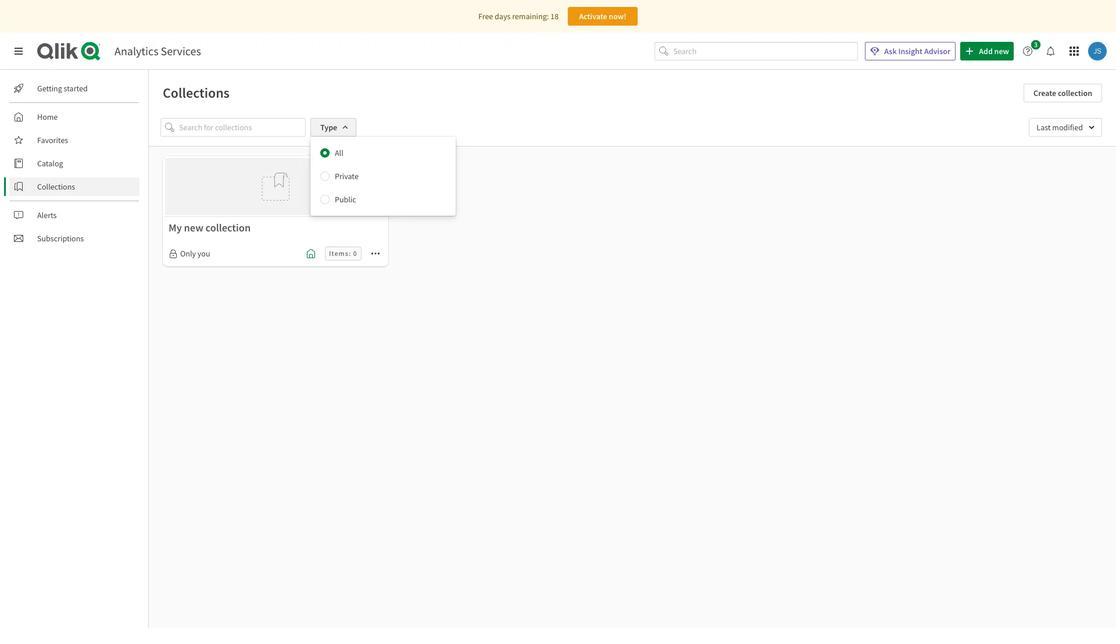 Task type: vqa. For each thing, say whether or not it's contained in the screenshot.
right new
yes



Task type: locate. For each thing, give the bounding box(es) containing it.
new
[[995, 46, 1010, 56], [184, 221, 204, 235]]

add
[[979, 46, 993, 56]]

getting started
[[37, 83, 88, 94]]

activate
[[579, 11, 608, 22]]

only you
[[180, 249, 210, 259]]

1 horizontal spatial new
[[995, 46, 1010, 56]]

public
[[335, 194, 356, 205]]

ask
[[885, 46, 897, 56]]

new right my
[[184, 221, 204, 235]]

getting started link
[[9, 79, 140, 98]]

0
[[353, 249, 358, 258]]

catalog
[[37, 158, 63, 169]]

new right add on the right top
[[995, 46, 1010, 56]]

analytics services
[[115, 44, 201, 58]]

ask insight advisor button
[[866, 42, 956, 60]]

activate now!
[[579, 11, 627, 22]]

you
[[198, 249, 210, 259]]

catalog link
[[9, 154, 140, 173]]

items: 0
[[329, 249, 358, 258]]

collection up "you"
[[206, 221, 251, 235]]

last
[[1037, 122, 1051, 133]]

free
[[479, 11, 493, 22]]

collection right create
[[1058, 88, 1093, 98]]

3 button
[[1019, 40, 1045, 60]]

0 vertical spatial new
[[995, 46, 1010, 56]]

1 vertical spatial collections
[[37, 181, 75, 192]]

days
[[495, 11, 511, 22]]

1 vertical spatial new
[[184, 221, 204, 235]]

0 horizontal spatial new
[[184, 221, 204, 235]]

close sidebar menu image
[[14, 47, 23, 56]]

type option group
[[311, 141, 456, 211]]

create collection button
[[1024, 84, 1103, 102]]

add new button
[[961, 42, 1014, 60]]

collections down services
[[163, 84, 230, 102]]

0 horizontal spatial collection
[[206, 221, 251, 235]]

0 horizontal spatial collections
[[37, 181, 75, 192]]

services
[[161, 44, 201, 58]]

my new collection
[[169, 221, 251, 235]]

collection
[[1058, 88, 1093, 98], [206, 221, 251, 235]]

new for my
[[184, 221, 204, 235]]

0 vertical spatial collections
[[163, 84, 230, 102]]

collection inside button
[[1058, 88, 1093, 98]]

1 horizontal spatial collections
[[163, 84, 230, 102]]

now!
[[609, 11, 627, 22]]

activate now! link
[[568, 7, 638, 26]]

create
[[1034, 88, 1057, 98]]

1 horizontal spatial collection
[[1058, 88, 1093, 98]]

collections down catalog
[[37, 181, 75, 192]]

home link
[[9, 108, 140, 126]]

collections
[[163, 84, 230, 102], [37, 181, 75, 192]]

new inside dropdown button
[[995, 46, 1010, 56]]

18
[[551, 11, 559, 22]]

alerts
[[37, 210, 57, 220]]

0 vertical spatial collection
[[1058, 88, 1093, 98]]

all
[[335, 148, 344, 158]]

type button
[[311, 118, 357, 137]]

Last modified field
[[1030, 118, 1103, 137]]

Search text field
[[674, 42, 859, 61]]

subscriptions
[[37, 233, 84, 244]]

private
[[335, 171, 359, 181]]

ask insight advisor
[[885, 46, 951, 56]]

remaining:
[[512, 11, 549, 22]]

searchbar element
[[655, 42, 859, 61]]

more actions image
[[371, 249, 380, 258]]

last modified
[[1037, 122, 1084, 133]]



Task type: describe. For each thing, give the bounding box(es) containing it.
insight
[[899, 46, 923, 56]]

only
[[180, 249, 196, 259]]

home
[[37, 112, 58, 122]]

add new
[[979, 46, 1010, 56]]

type
[[320, 122, 337, 133]]

started
[[64, 83, 88, 94]]

navigation pane element
[[0, 74, 148, 252]]

subscriptions link
[[9, 229, 140, 248]]

filters region
[[149, 109, 1117, 216]]

my
[[169, 221, 182, 235]]

Search for collections text field
[[179, 118, 306, 137]]

jacob simon image
[[1089, 42, 1107, 60]]

items:
[[329, 249, 351, 258]]

remove collection from home image
[[306, 249, 316, 258]]

analytics
[[115, 44, 159, 58]]

free days remaining: 18
[[479, 11, 559, 22]]

3
[[1035, 40, 1038, 49]]

advisor
[[925, 46, 951, 56]]

favorites
[[37, 135, 68, 145]]

collections inside collections link
[[37, 181, 75, 192]]

analytics services element
[[115, 44, 201, 58]]

1 vertical spatial collection
[[206, 221, 251, 235]]

create collection
[[1034, 88, 1093, 98]]

modified
[[1053, 122, 1084, 133]]

favorites link
[[9, 131, 140, 149]]

getting
[[37, 83, 62, 94]]

alerts link
[[9, 206, 140, 224]]

new for add
[[995, 46, 1010, 56]]

collections link
[[9, 177, 140, 196]]



